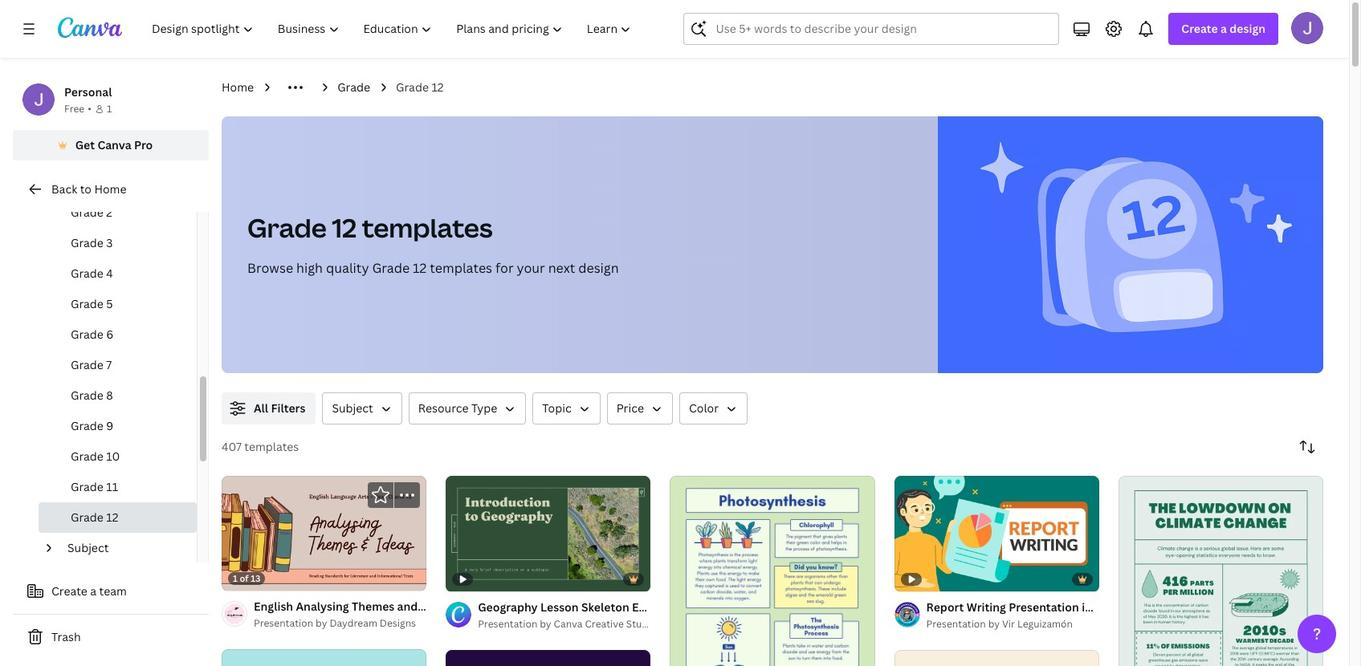 Task type: locate. For each thing, give the bounding box(es) containing it.
grade inside 'link'
[[71, 418, 104, 434]]

0 vertical spatial grade 12
[[396, 79, 444, 95]]

0 horizontal spatial 1
[[107, 102, 112, 116]]

canva left creative
[[554, 617, 583, 631]]

1 vertical spatial subject button
[[61, 533, 187, 564]]

grade 3
[[71, 235, 113, 251]]

0 horizontal spatial home
[[94, 181, 126, 197]]

0 vertical spatial templates
[[362, 210, 493, 245]]

creative
[[585, 617, 624, 631]]

grade 12 down top level navigation element
[[396, 79, 444, 95]]

3
[[106, 235, 113, 251]]

by up indigo and purple lined star life cycle astronomy infographic image
[[540, 617, 551, 631]]

Search search field
[[716, 14, 1049, 44]]

0 vertical spatial design
[[1230, 21, 1265, 36]]

canva
[[97, 137, 131, 153], [554, 617, 583, 631]]

6
[[106, 327, 114, 342]]

create inside button
[[51, 584, 87, 599]]

1 vertical spatial 1
[[233, 572, 238, 584]]

0 vertical spatial 1
[[107, 102, 112, 116]]

grade
[[337, 79, 370, 95], [396, 79, 429, 95], [71, 205, 104, 220], [247, 210, 327, 245], [71, 235, 104, 251], [372, 259, 410, 277], [71, 266, 104, 281], [71, 296, 104, 312], [71, 327, 104, 342], [71, 357, 104, 373], [71, 388, 104, 403], [71, 418, 104, 434], [71, 449, 104, 464], [71, 479, 104, 495], [71, 510, 104, 525]]

1 vertical spatial design
[[578, 259, 619, 277]]

0 vertical spatial subject button
[[322, 393, 402, 425]]

by left 'daydream'
[[316, 617, 327, 630]]

by inside "presentation by canva creative studio" link
[[540, 617, 551, 631]]

5
[[106, 296, 113, 312]]

templates
[[362, 210, 493, 245], [430, 259, 492, 277], [244, 439, 299, 454]]

free
[[64, 102, 85, 116]]

grade 12
[[396, 79, 444, 95], [71, 510, 118, 525]]

grade 5 link
[[39, 289, 197, 320]]

grade 6
[[71, 327, 114, 342]]

1 horizontal spatial design
[[1230, 21, 1265, 36]]

subject button
[[322, 393, 402, 425], [61, 533, 187, 564]]

1 vertical spatial canva
[[554, 617, 583, 631]]

templates up "browse high quality grade 12 templates for your next design"
[[362, 210, 493, 245]]

0 horizontal spatial canva
[[97, 137, 131, 153]]

topic
[[542, 401, 571, 416]]

2 horizontal spatial presentation
[[926, 617, 986, 631]]

grade 9
[[71, 418, 113, 434]]

0 horizontal spatial a
[[90, 584, 96, 599]]

1 for 1 of 13
[[233, 572, 238, 584]]

1 horizontal spatial presentation
[[478, 617, 537, 631]]

price
[[616, 401, 644, 416]]

by left the vir
[[988, 617, 1000, 631]]

daydream
[[330, 617, 377, 630]]

resource type
[[418, 401, 497, 416]]

browse
[[247, 259, 293, 277]]

grade 12 templates
[[247, 210, 493, 245]]

presentation by canva creative studio link
[[478, 616, 657, 632]]

design right next
[[578, 259, 619, 277]]

design left 'jacob simon' icon
[[1230, 21, 1265, 36]]

subject for left subject button
[[67, 540, 109, 556]]

1 left of
[[233, 572, 238, 584]]

canva left pro
[[97, 137, 131, 153]]

grade 7 link
[[39, 350, 197, 381]]

0 vertical spatial subject
[[332, 401, 373, 416]]

grade 7
[[71, 357, 112, 373]]

0 vertical spatial canva
[[97, 137, 131, 153]]

1 horizontal spatial canva
[[554, 617, 583, 631]]

templates down all filters button
[[244, 439, 299, 454]]

designs
[[380, 617, 416, 630]]

green lined climate change environment infographic image
[[1118, 476, 1323, 666]]

12
[[432, 79, 444, 95], [332, 210, 357, 245], [413, 259, 427, 277], [106, 510, 118, 525]]

1 vertical spatial a
[[90, 584, 96, 599]]

1 vertical spatial create
[[51, 584, 87, 599]]

0 horizontal spatial design
[[578, 259, 619, 277]]

a inside create a team button
[[90, 584, 96, 599]]

grade 6 link
[[39, 320, 197, 350]]

2
[[106, 205, 112, 220]]

1 right •
[[107, 102, 112, 116]]

Sort by button
[[1291, 431, 1323, 463]]

1 horizontal spatial create
[[1181, 21, 1218, 36]]

resource type button
[[409, 393, 526, 425]]

subject for top subject button
[[332, 401, 373, 416]]

0 horizontal spatial presentation
[[254, 617, 313, 630]]

subject button right filters
[[322, 393, 402, 425]]

2 vertical spatial templates
[[244, 439, 299, 454]]

0 vertical spatial create
[[1181, 21, 1218, 36]]

subject
[[332, 401, 373, 416], [67, 540, 109, 556]]

0 horizontal spatial subject button
[[61, 533, 187, 564]]

a inside create a design dropdown button
[[1221, 21, 1227, 36]]

presentation
[[254, 617, 313, 630], [478, 617, 537, 631], [926, 617, 986, 631]]

color button
[[679, 393, 748, 425]]

12 down grade 12 templates
[[413, 259, 427, 277]]

1 vertical spatial home
[[94, 181, 126, 197]]

home
[[222, 79, 254, 95], [94, 181, 126, 197]]

presentation for presentation by daydream designs
[[254, 617, 313, 630]]

quality
[[326, 259, 369, 277]]

create
[[1181, 21, 1218, 36], [51, 584, 87, 599]]

grade 2
[[71, 205, 112, 220]]

1 horizontal spatial a
[[1221, 21, 1227, 36]]

design
[[1230, 21, 1265, 36], [578, 259, 619, 277]]

your
[[517, 259, 545, 277]]

grade 11 link
[[39, 472, 197, 503]]

browse high quality grade 12 templates for your next design
[[247, 259, 619, 277]]

subject right filters
[[332, 401, 373, 416]]

presentation by vir leguizamón
[[926, 617, 1073, 631]]

1 horizontal spatial subject button
[[322, 393, 402, 425]]

color
[[689, 401, 719, 416]]

by inside "presentation by daydream designs" link
[[316, 617, 327, 630]]

create a design button
[[1169, 13, 1278, 45]]

by
[[316, 617, 327, 630], [540, 617, 551, 631], [988, 617, 1000, 631]]

1 horizontal spatial subject
[[332, 401, 373, 416]]

presentation down 13
[[254, 617, 313, 630]]

0 horizontal spatial subject
[[67, 540, 109, 556]]

grade 11
[[71, 479, 118, 495]]

0 vertical spatial a
[[1221, 21, 1227, 36]]

create a team button
[[13, 576, 209, 608]]

1 horizontal spatial home
[[222, 79, 254, 95]]

home link
[[222, 79, 254, 96]]

1
[[107, 102, 112, 116], [233, 572, 238, 584]]

by inside presentation by vir leguizamón link
[[988, 617, 1000, 631]]

jacob simon image
[[1291, 12, 1323, 44]]

1 vertical spatial subject
[[67, 540, 109, 556]]

create inside dropdown button
[[1181, 21, 1218, 36]]

None search field
[[684, 13, 1059, 45]]

2 horizontal spatial by
[[988, 617, 1000, 631]]

grade 12 down grade 11
[[71, 510, 118, 525]]

subject up create a team
[[67, 540, 109, 556]]

subject button up team
[[61, 533, 187, 564]]

0 horizontal spatial create
[[51, 584, 87, 599]]

templates left 'for'
[[430, 259, 492, 277]]

presentation left the vir
[[926, 617, 986, 631]]

presentation up indigo and purple lined star life cycle astronomy infographic image
[[478, 617, 537, 631]]

1 inside "link"
[[233, 572, 238, 584]]

1 horizontal spatial 1
[[233, 572, 238, 584]]

1 horizontal spatial by
[[540, 617, 551, 631]]

a
[[1221, 21, 1227, 36], [90, 584, 96, 599]]

next
[[548, 259, 575, 277]]

by for vir
[[988, 617, 1000, 631]]

get canva pro
[[75, 137, 153, 153]]

a for team
[[90, 584, 96, 599]]

vir
[[1002, 617, 1015, 631]]

0 horizontal spatial grade 12
[[71, 510, 118, 525]]

0 horizontal spatial by
[[316, 617, 327, 630]]

trash link
[[13, 622, 209, 654]]



Task type: vqa. For each thing, say whether or not it's contained in the screenshot.
New (+4) button
no



Task type: describe. For each thing, give the bounding box(es) containing it.
back to home
[[51, 181, 126, 197]]

7
[[106, 357, 112, 373]]

presentation by daydream designs link
[[254, 616, 427, 632]]

presentation by daydream designs
[[254, 617, 416, 630]]

all filters
[[254, 401, 305, 416]]

13
[[251, 572, 261, 584]]

1 for 1
[[107, 102, 112, 116]]

12 down 11
[[106, 510, 118, 525]]

12 down top level navigation element
[[432, 79, 444, 95]]

11
[[106, 479, 118, 495]]

grade 10 link
[[39, 442, 197, 472]]

personal
[[64, 84, 112, 100]]

english analysing themes and ideas presentation beige pink lined style image
[[222, 476, 427, 591]]

407
[[222, 439, 242, 454]]

presentation by vir leguizamón link
[[926, 616, 1099, 632]]

a for design
[[1221, 21, 1227, 36]]

type
[[471, 401, 497, 416]]

by for canva
[[540, 617, 551, 631]]

12 up the quality
[[332, 210, 357, 245]]

9
[[106, 418, 113, 434]]

presentation for presentation by canva creative studio
[[478, 617, 537, 631]]

presentation by canva creative studio
[[478, 617, 657, 631]]

resource
[[418, 401, 469, 416]]

free •
[[64, 102, 91, 116]]

grade 4
[[71, 266, 113, 281]]

1 vertical spatial grade 12
[[71, 510, 118, 525]]

studio
[[626, 617, 657, 631]]

all
[[254, 401, 268, 416]]

of
[[240, 572, 249, 584]]

create a team
[[51, 584, 127, 599]]

grade 8 link
[[39, 381, 197, 411]]

top level navigation element
[[141, 13, 645, 45]]

high
[[296, 259, 323, 277]]

topic button
[[533, 393, 600, 425]]

filters
[[271, 401, 305, 416]]

1 of 13 link
[[222, 476, 427, 592]]

all filters button
[[222, 393, 316, 425]]

grade 5
[[71, 296, 113, 312]]

pro
[[134, 137, 153, 153]]

for
[[495, 259, 514, 277]]

1 horizontal spatial grade 12
[[396, 79, 444, 95]]

0 vertical spatial home
[[222, 79, 254, 95]]

leguizamón
[[1017, 617, 1073, 631]]

get canva pro button
[[13, 130, 209, 161]]

back to home link
[[13, 173, 209, 206]]

grade 9 link
[[39, 411, 197, 442]]

4
[[106, 266, 113, 281]]

get
[[75, 137, 95, 153]]

create for create a design
[[1181, 21, 1218, 36]]

10
[[106, 449, 120, 464]]

price button
[[607, 393, 673, 425]]

grade 8
[[71, 388, 113, 403]]

team
[[99, 584, 127, 599]]

grade 3 link
[[39, 228, 197, 259]]

yellow and red lined star life cycle astronomy infographic image
[[894, 650, 1099, 666]]

indigo and purple lined star life cycle astronomy infographic image
[[446, 650, 651, 666]]

grade 4 link
[[39, 259, 197, 289]]

trash
[[51, 630, 81, 645]]

8
[[106, 388, 113, 403]]

presentation for presentation by vir leguizamón
[[926, 617, 986, 631]]

1 vertical spatial templates
[[430, 259, 492, 277]]

grade 10
[[71, 449, 120, 464]]

canva inside button
[[97, 137, 131, 153]]

design inside dropdown button
[[1230, 21, 1265, 36]]

back
[[51, 181, 77, 197]]

grade 2 link
[[39, 198, 197, 228]]

green and blue lined photosynthesis biology worksheet image
[[670, 476, 875, 666]]

create a design
[[1181, 21, 1265, 36]]

create for create a team
[[51, 584, 87, 599]]

by for daydream
[[316, 617, 327, 630]]

407 templates
[[222, 439, 299, 454]]

1 of 13
[[233, 572, 261, 584]]

to
[[80, 181, 92, 197]]

•
[[88, 102, 91, 116]]



